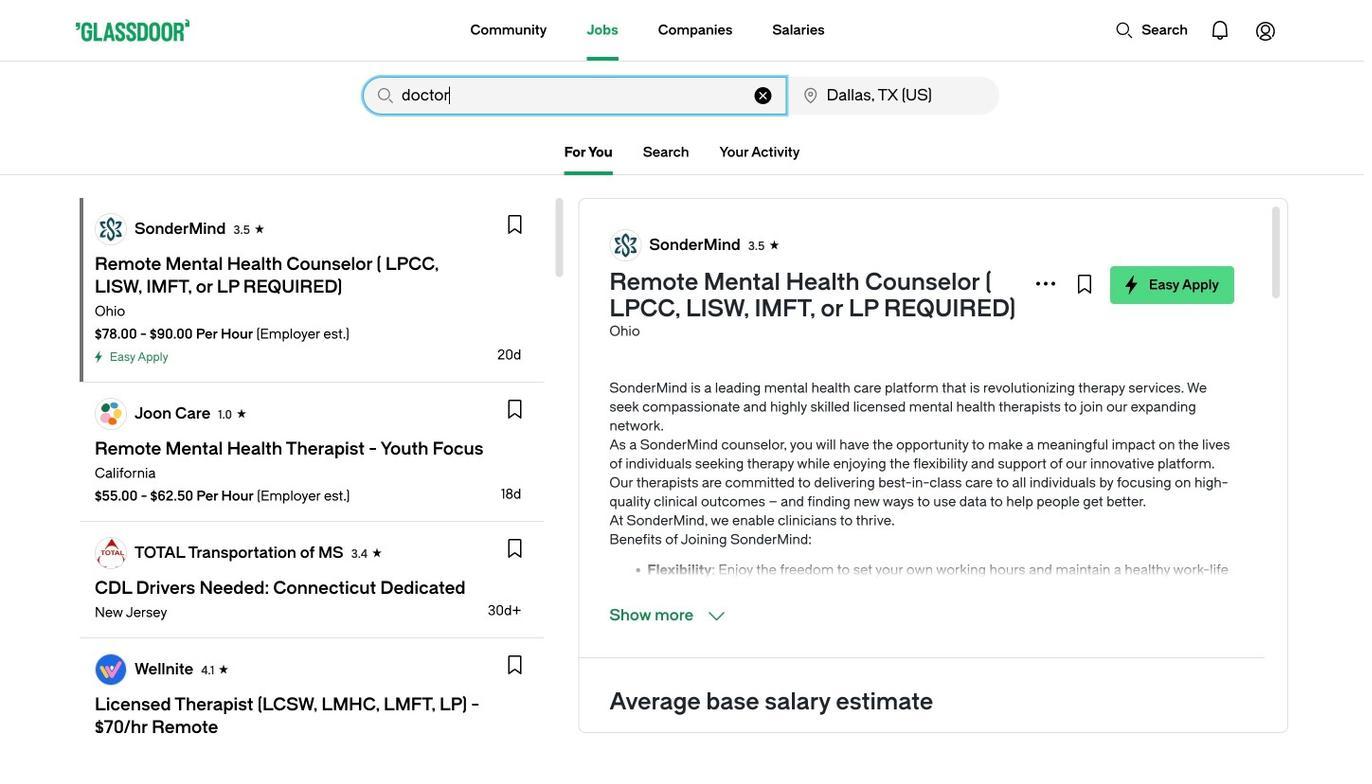Task type: describe. For each thing, give the bounding box(es) containing it.
jobs list element
[[80, 198, 544, 770]]

Search location field
[[789, 77, 1000, 115]]

total transportation of ms logo image
[[96, 538, 126, 569]]



Task type: vqa. For each thing, say whether or not it's contained in the screenshot.
Interview button
no



Task type: locate. For each thing, give the bounding box(es) containing it.
sondermind logo image
[[96, 214, 126, 244], [611, 230, 641, 261]]

0 horizontal spatial sondermind logo image
[[96, 214, 126, 244]]

lottie animation container image
[[395, 0, 471, 59], [395, 0, 471, 59], [1198, 8, 1243, 53], [1243, 8, 1289, 53], [1115, 21, 1134, 40]]

none field "search location"
[[789, 77, 1000, 115]]

Search keyword field
[[363, 77, 787, 115]]

None field
[[363, 77, 787, 439], [789, 77, 1000, 115], [363, 77, 787, 439]]

sondermind logo image inside jobs list "element"
[[96, 214, 126, 244]]

wellnite logo image
[[96, 655, 126, 685]]

joon care logo image
[[96, 399, 126, 429]]

lottie animation container image
[[1198, 8, 1243, 53], [1243, 8, 1289, 53], [1115, 21, 1134, 40]]

clear input image
[[755, 87, 772, 104]]

1 horizontal spatial sondermind logo image
[[611, 230, 641, 261]]



